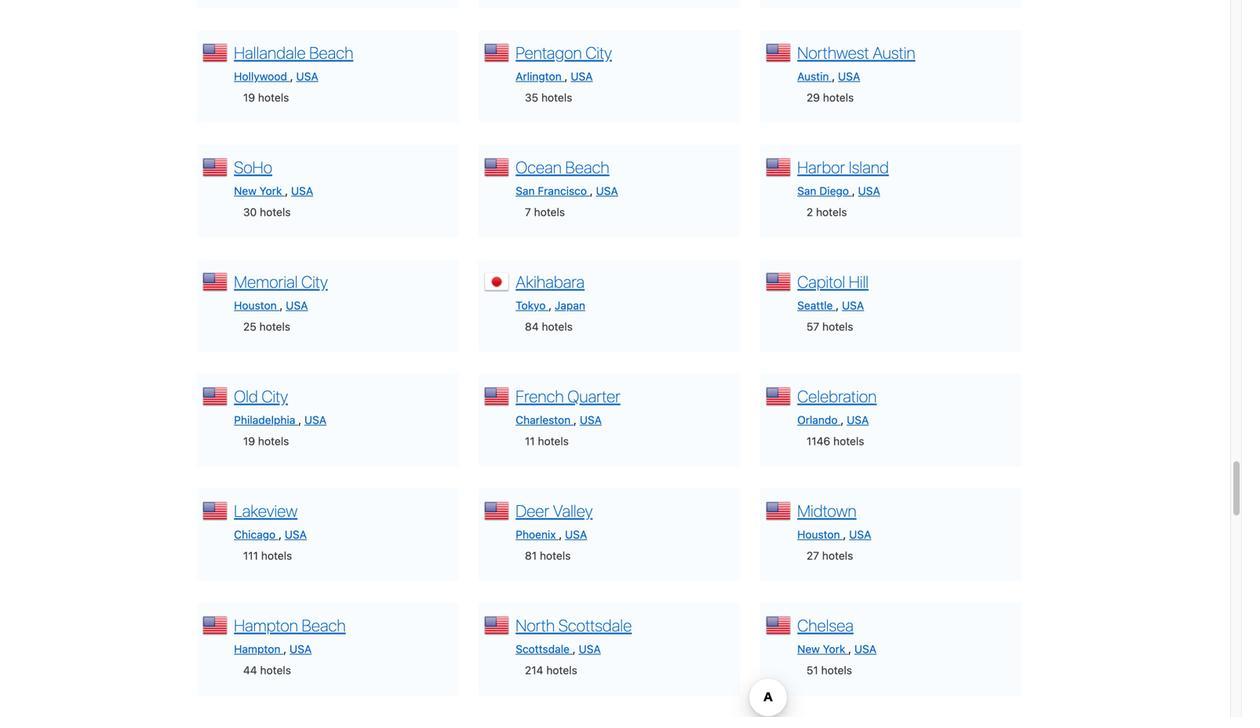 Task type: describe. For each thing, give the bounding box(es) containing it.
usa inside harbor island san diego , usa
[[859, 184, 881, 197]]

pentagon city arlington , usa
[[516, 43, 612, 83]]

houston inside the memorial city houston , usa
[[234, 299, 277, 312]]

, inside lakeview chicago , usa
[[279, 528, 282, 541]]

midtown
[[798, 501, 857, 521]]

houston link for memorial city
[[234, 299, 280, 312]]

san for harbor
[[798, 184, 817, 197]]

houston inside midtown houston , usa
[[798, 528, 841, 541]]

hotels for harbor
[[817, 206, 848, 219]]

usa link for pentagon
[[571, 70, 593, 83]]

lakeview chicago , usa
[[234, 501, 307, 541]]

0 horizontal spatial austin
[[798, 70, 830, 83]]

usa link for harbor
[[859, 184, 881, 197]]

usa for hampton beach
[[290, 643, 312, 656]]

usa link for north
[[579, 643, 601, 656]]

capitol hill seattle , usa
[[798, 272, 869, 312]]

, inside french quarter charleston , usa
[[574, 414, 577, 427]]

hotels for ocean
[[534, 206, 565, 219]]

25 hotels
[[243, 320, 291, 333]]

84 hotels
[[525, 320, 573, 333]]

new york link for chelsea
[[798, 643, 849, 656]]

19 hotels for old
[[243, 435, 289, 448]]

19 for old
[[243, 435, 255, 448]]

, inside soho new york , usa
[[285, 184, 288, 197]]

hampton beach hampton , usa
[[234, 616, 346, 656]]

phoenix link
[[516, 528, 559, 541]]

san diego link
[[798, 184, 853, 197]]

charleston
[[516, 414, 571, 427]]

philadelphia link
[[234, 414, 298, 427]]

usa link for midtown
[[850, 528, 872, 541]]

57 hotels
[[807, 320, 854, 333]]

phoenix
[[516, 528, 556, 541]]

memorial city link
[[234, 272, 328, 292]]

quarter
[[568, 387, 621, 406]]

hotels for capitol
[[823, 320, 854, 333]]

northwest
[[798, 43, 870, 62]]

orlando link
[[798, 414, 841, 427]]

city for old city
[[262, 387, 288, 406]]

1146 hotels
[[807, 435, 865, 448]]

chelsea link
[[798, 616, 854, 635]]

memorial city houston , usa
[[234, 272, 328, 312]]

north scottsdale link
[[516, 616, 632, 635]]

celebration link
[[798, 387, 877, 406]]

lakeview
[[234, 501, 298, 521]]

northwest austin link
[[798, 43, 916, 62]]

hill
[[849, 272, 869, 292]]

usa for hallandale beach
[[296, 70, 319, 83]]

usa link for old
[[305, 414, 327, 427]]

usa link for lakeview
[[285, 528, 307, 541]]

orlando
[[798, 414, 838, 427]]

2
[[807, 206, 814, 219]]

1 horizontal spatial austin
[[873, 43, 916, 62]]

deer valley link
[[516, 501, 593, 521]]

51 hotels
[[807, 664, 853, 677]]

, inside the memorial city houston , usa
[[280, 299, 283, 312]]

hotels for lakeview
[[261, 549, 292, 562]]

chicago
[[234, 528, 276, 541]]

hallandale beach link
[[234, 43, 354, 62]]

7 hotels
[[525, 206, 565, 219]]

81 hotels
[[525, 549, 571, 562]]

tokyo
[[516, 299, 546, 312]]

111 hotels
[[243, 549, 292, 562]]

deer
[[516, 501, 550, 521]]

pentagon city link
[[516, 43, 612, 62]]

usa link for deer
[[565, 528, 588, 541]]

soho link
[[234, 157, 272, 177]]

diego
[[820, 184, 850, 197]]

usa for north scottsdale
[[579, 643, 601, 656]]

pentagon
[[516, 43, 582, 62]]

usa for chelsea
[[855, 643, 877, 656]]

city for memorial city
[[302, 272, 328, 292]]

hotels for hallandale
[[258, 91, 289, 104]]

35 hotels
[[525, 91, 573, 104]]

hallandale beach hollywood , usa
[[234, 43, 354, 83]]

celebration
[[798, 387, 877, 406]]

usa link for capitol
[[843, 299, 865, 312]]

, inside 'ocean beach san francisco , usa'
[[590, 184, 593, 197]]

usa for deer valley
[[565, 528, 588, 541]]

hollywood
[[234, 70, 287, 83]]

japan
[[555, 299, 586, 312]]

25
[[243, 320, 257, 333]]

11 hotels
[[525, 435, 569, 448]]

usa inside 'ocean beach san francisco , usa'
[[596, 184, 619, 197]]

hotels for deer
[[540, 549, 571, 562]]

soho
[[234, 157, 272, 177]]

hotels for celebration
[[834, 435, 865, 448]]

214
[[525, 664, 544, 677]]

usa link for ocean
[[596, 184, 619, 197]]

old
[[234, 387, 258, 406]]

san francisco link
[[516, 184, 590, 197]]

, inside north scottsdale scottsdale , usa
[[573, 643, 576, 656]]

30
[[243, 206, 257, 219]]

usa link for memorial
[[286, 299, 308, 312]]

midtown houston , usa
[[798, 501, 872, 541]]

usa for soho
[[291, 184, 313, 197]]

charleston link
[[516, 414, 574, 427]]

chelsea
[[798, 616, 854, 635]]

, inside midtown houston , usa
[[844, 528, 847, 541]]

hotels for pentagon
[[542, 91, 573, 104]]

old city philadelphia , usa
[[234, 387, 327, 427]]

2 hotels
[[807, 206, 848, 219]]

hotels for hampton
[[260, 664, 291, 677]]

, inside harbor island san diego , usa
[[853, 184, 856, 197]]

hallandale
[[234, 43, 306, 62]]

seattle link
[[798, 299, 836, 312]]

, inside old city philadelphia , usa
[[298, 414, 302, 427]]

harbor
[[798, 157, 846, 177]]

, inside chelsea new york , usa
[[849, 643, 852, 656]]

city for pentagon city
[[586, 43, 612, 62]]

hampton link
[[234, 643, 284, 656]]

usa link for soho
[[291, 184, 313, 197]]

usa for memorial city
[[286, 299, 308, 312]]

hotels for old
[[258, 435, 289, 448]]

scottsdale link
[[516, 643, 573, 656]]

, inside northwest austin austin , usa
[[833, 70, 836, 83]]

hotels for north
[[547, 664, 578, 677]]

north scottsdale scottsdale , usa
[[516, 616, 632, 656]]

french
[[516, 387, 564, 406]]

usa for pentagon city
[[571, 70, 593, 83]]

ocean beach san francisco , usa
[[516, 157, 619, 197]]



Task type: locate. For each thing, give the bounding box(es) containing it.
1 19 from the top
[[243, 91, 255, 104]]

soho new york , usa
[[234, 157, 313, 197]]

19 hotels down the philadelphia link
[[243, 435, 289, 448]]

84
[[525, 320, 539, 333]]

hotels right 111
[[261, 549, 292, 562]]

1 horizontal spatial new york link
[[798, 643, 849, 656]]

new inside soho new york , usa
[[234, 184, 257, 197]]

19 for hallandale
[[243, 91, 255, 104]]

44 hotels
[[243, 664, 291, 677]]

0 vertical spatial houston link
[[234, 299, 280, 312]]

hampton up hampton link
[[234, 616, 298, 635]]

hotels down japan
[[542, 320, 573, 333]]

usa inside old city philadelphia , usa
[[305, 414, 327, 427]]

beach
[[309, 43, 354, 62], [566, 157, 610, 177], [302, 616, 346, 635]]

, inside "akihabara tokyo , japan"
[[549, 299, 552, 312]]

, up '29 hotels'
[[833, 70, 836, 83]]

0 horizontal spatial houston
[[234, 299, 277, 312]]

york
[[260, 184, 282, 197], [823, 643, 846, 656]]

2 19 from the top
[[243, 435, 255, 448]]

1 vertical spatial city
[[302, 272, 328, 292]]

1 vertical spatial houston
[[798, 528, 841, 541]]

hotels down charleston link
[[538, 435, 569, 448]]

2 19 hotels from the top
[[243, 435, 289, 448]]

1 vertical spatial scottsdale
[[516, 643, 570, 656]]

york for chelsea
[[823, 643, 846, 656]]

new york link up "30 hotels"
[[234, 184, 285, 197]]

usa inside northwest austin austin , usa
[[839, 70, 861, 83]]

hotels for soho
[[260, 206, 291, 219]]

usa link for french
[[580, 414, 602, 427]]

san inside harbor island san diego , usa
[[798, 184, 817, 197]]

beach inside hampton beach hampton , usa
[[302, 616, 346, 635]]

usa for capitol hill
[[843, 299, 865, 312]]

, right philadelphia
[[298, 414, 302, 427]]

usa inside the memorial city houston , usa
[[286, 299, 308, 312]]

francisco
[[538, 184, 587, 197]]

2 horizontal spatial city
[[586, 43, 612, 62]]

york up "30 hotels"
[[260, 184, 282, 197]]

0 horizontal spatial houston link
[[234, 299, 280, 312]]

1 horizontal spatial houston
[[798, 528, 841, 541]]

new for soho
[[234, 184, 257, 197]]

houston up 27
[[798, 528, 841, 541]]

arlington link
[[516, 70, 565, 83]]

1146
[[807, 435, 831, 448]]

valley
[[553, 501, 593, 521]]

usa inside north scottsdale scottsdale , usa
[[579, 643, 601, 656]]

, right diego
[[853, 184, 856, 197]]

usa inside midtown houston , usa
[[850, 528, 872, 541]]

san up 7
[[516, 184, 535, 197]]

hotels down san francisco link
[[534, 206, 565, 219]]

hotels for french
[[538, 435, 569, 448]]

1 vertical spatial new york link
[[798, 643, 849, 656]]

hollywood link
[[234, 70, 290, 83]]

, up 27 hotels
[[844, 528, 847, 541]]

, down north scottsdale link
[[573, 643, 576, 656]]

0 vertical spatial beach
[[309, 43, 354, 62]]

usa link for hallandale
[[296, 70, 319, 83]]

,
[[290, 70, 293, 83], [565, 70, 568, 83], [833, 70, 836, 83], [285, 184, 288, 197], [590, 184, 593, 197], [853, 184, 856, 197], [280, 299, 283, 312], [549, 299, 552, 312], [836, 299, 840, 312], [298, 414, 302, 427], [574, 414, 577, 427], [841, 414, 844, 427], [279, 528, 282, 541], [559, 528, 562, 541], [844, 528, 847, 541], [284, 643, 287, 656], [573, 643, 576, 656], [849, 643, 852, 656]]

19 down philadelphia
[[243, 435, 255, 448]]

austin up 29
[[798, 70, 830, 83]]

northwest austin austin , usa
[[798, 43, 916, 83]]

celebration orlando , usa
[[798, 387, 877, 427]]

2 vertical spatial beach
[[302, 616, 346, 635]]

, up "30 hotels"
[[285, 184, 288, 197]]

hotels down hollywood link
[[258, 91, 289, 104]]

hotels down diego
[[817, 206, 848, 219]]

, inside celebration orlando , usa
[[841, 414, 844, 427]]

19 hotels down hollywood link
[[243, 91, 289, 104]]

usa inside hallandale beach hollywood , usa
[[296, 70, 319, 83]]

0 vertical spatial new york link
[[234, 184, 285, 197]]

57
[[807, 320, 820, 333]]

, down deer valley link
[[559, 528, 562, 541]]

houston link
[[234, 299, 280, 312], [798, 528, 844, 541]]

lakeview link
[[234, 501, 298, 521]]

usa inside celebration orlando , usa
[[847, 414, 869, 427]]

beach for ocean beach
[[566, 157, 610, 177]]

usa inside pentagon city arlington , usa
[[571, 70, 593, 83]]

0 vertical spatial scottsdale
[[559, 616, 632, 635]]

japan link
[[555, 299, 586, 312]]

1 vertical spatial houston link
[[798, 528, 844, 541]]

, right seattle
[[836, 299, 840, 312]]

hotels for akihabara
[[542, 320, 573, 333]]

seattle
[[798, 299, 833, 312]]

memorial
[[234, 272, 298, 292]]

beach inside hallandale beach hollywood , usa
[[309, 43, 354, 62]]

81
[[525, 549, 537, 562]]

1 vertical spatial austin
[[798, 70, 830, 83]]

0 horizontal spatial san
[[516, 184, 535, 197]]

ocean beach link
[[516, 157, 610, 177]]

, up 51 hotels
[[849, 643, 852, 656]]

usa link
[[296, 70, 319, 83], [571, 70, 593, 83], [839, 70, 861, 83], [291, 184, 313, 197], [596, 184, 619, 197], [859, 184, 881, 197], [286, 299, 308, 312], [843, 299, 865, 312], [305, 414, 327, 427], [580, 414, 602, 427], [847, 414, 869, 427], [285, 528, 307, 541], [565, 528, 588, 541], [850, 528, 872, 541], [290, 643, 312, 656], [579, 643, 601, 656], [855, 643, 877, 656]]

hotels right 51 at the bottom right of page
[[822, 664, 853, 677]]

, up 1146 hotels
[[841, 414, 844, 427]]

scottsdale up scottsdale link
[[559, 616, 632, 635]]

new up 51 at the bottom right of page
[[798, 643, 820, 656]]

york for soho
[[260, 184, 282, 197]]

new york link
[[234, 184, 285, 197], [798, 643, 849, 656]]

44
[[243, 664, 257, 677]]

tokyo link
[[516, 299, 549, 312]]

usa link for northwest
[[839, 70, 861, 83]]

0 vertical spatial 19 hotels
[[243, 91, 289, 104]]

0 horizontal spatial city
[[262, 387, 288, 406]]

city right 'pentagon'
[[586, 43, 612, 62]]

midtown link
[[798, 501, 857, 521]]

1 horizontal spatial new
[[798, 643, 820, 656]]

27
[[807, 549, 820, 562]]

1 hampton from the top
[[234, 616, 298, 635]]

11
[[525, 435, 535, 448]]

hotels right 81 on the left bottom of the page
[[540, 549, 571, 562]]

usa inside soho new york , usa
[[291, 184, 313, 197]]

hotels right 27
[[823, 549, 854, 562]]

1 horizontal spatial city
[[302, 272, 328, 292]]

new
[[234, 184, 257, 197], [798, 643, 820, 656]]

, inside hampton beach hampton , usa
[[284, 643, 287, 656]]

1 vertical spatial 19 hotels
[[243, 435, 289, 448]]

, down hampton beach link
[[284, 643, 287, 656]]

, down "hallandale beach" link
[[290, 70, 293, 83]]

0 vertical spatial houston
[[234, 299, 277, 312]]

19 down hollywood on the top of the page
[[243, 91, 255, 104]]

hotels right 29
[[824, 91, 855, 104]]

scottsdale up "214 hotels" on the bottom left of the page
[[516, 643, 570, 656]]

1 vertical spatial new
[[798, 643, 820, 656]]

19
[[243, 91, 255, 104], [243, 435, 255, 448]]

, down the french quarter link
[[574, 414, 577, 427]]

1 19 hotels from the top
[[243, 91, 289, 104]]

111
[[243, 549, 258, 562]]

beach for hallandale beach
[[309, 43, 354, 62]]

usa for french quarter
[[580, 414, 602, 427]]

houston link up 27
[[798, 528, 844, 541]]

new for chelsea
[[798, 643, 820, 656]]

0 vertical spatial 19
[[243, 91, 255, 104]]

usa link for chelsea
[[855, 643, 877, 656]]

0 vertical spatial city
[[586, 43, 612, 62]]

1 san from the left
[[516, 184, 535, 197]]

akihabara link
[[516, 272, 585, 292]]

north
[[516, 616, 555, 635]]

, inside hallandale beach hollywood , usa
[[290, 70, 293, 83]]

french quarter charleston , usa
[[516, 387, 621, 427]]

new york link up 51 hotels
[[798, 643, 849, 656]]

0 horizontal spatial new york link
[[234, 184, 285, 197]]

san up 2
[[798, 184, 817, 197]]

french quarter link
[[516, 387, 621, 406]]

1 horizontal spatial houston link
[[798, 528, 844, 541]]

hotels right 57
[[823, 320, 854, 333]]

beach for hampton beach
[[302, 616, 346, 635]]

usa link for celebration
[[847, 414, 869, 427]]

hampton up the 44
[[234, 643, 281, 656]]

houston link up 25
[[234, 299, 280, 312]]

beach inside 'ocean beach san francisco , usa'
[[566, 157, 610, 177]]

30 hotels
[[243, 206, 291, 219]]

city right memorial
[[302, 272, 328, 292]]

san inside 'ocean beach san francisco , usa'
[[516, 184, 535, 197]]

akihabara tokyo , japan
[[516, 272, 586, 312]]

usa inside hampton beach hampton , usa
[[290, 643, 312, 656]]

usa link for hampton
[[290, 643, 312, 656]]

city up the philadelphia link
[[262, 387, 288, 406]]

1 vertical spatial york
[[823, 643, 846, 656]]

city
[[586, 43, 612, 62], [302, 272, 328, 292], [262, 387, 288, 406]]

7
[[525, 206, 531, 219]]

19 hotels for hallandale
[[243, 91, 289, 104]]

29
[[807, 91, 821, 104]]

1 vertical spatial hampton
[[234, 643, 281, 656]]

chelsea new york , usa
[[798, 616, 877, 656]]

usa for old city
[[305, 414, 327, 427]]

city inside old city philadelphia , usa
[[262, 387, 288, 406]]

, up 111 hotels
[[279, 528, 282, 541]]

usa for northwest austin
[[839, 70, 861, 83]]

york inside soho new york , usa
[[260, 184, 282, 197]]

hotels right the 44
[[260, 664, 291, 677]]

philadelphia
[[234, 414, 296, 427]]

, inside pentagon city arlington , usa
[[565, 70, 568, 83]]

2 hampton from the top
[[234, 643, 281, 656]]

1 horizontal spatial york
[[823, 643, 846, 656]]

houston up 25
[[234, 299, 277, 312]]

usa inside chelsea new york , usa
[[855, 643, 877, 656]]

capitol hill link
[[798, 272, 869, 292]]

0 vertical spatial hampton
[[234, 616, 298, 635]]

city inside pentagon city arlington , usa
[[586, 43, 612, 62]]

harbor island san diego , usa
[[798, 157, 890, 197]]

, right tokyo
[[549, 299, 552, 312]]

hotels down scottsdale link
[[547, 664, 578, 677]]

new inside chelsea new york , usa
[[798, 643, 820, 656]]

austin right the northwest
[[873, 43, 916, 62]]

hotels right 25
[[260, 320, 291, 333]]

0 vertical spatial york
[[260, 184, 282, 197]]

, down pentagon city link
[[565, 70, 568, 83]]

27 hotels
[[807, 549, 854, 562]]

1 vertical spatial beach
[[566, 157, 610, 177]]

1 vertical spatial 19
[[243, 435, 255, 448]]

chicago link
[[234, 528, 279, 541]]

, down the memorial city link
[[280, 299, 283, 312]]

hotels for memorial
[[260, 320, 291, 333]]

hotels right 1146
[[834, 435, 865, 448]]

29 hotels
[[807, 91, 855, 104]]

new york link for soho
[[234, 184, 285, 197]]

york up 51 hotels
[[823, 643, 846, 656]]

, inside the deer valley phoenix , usa
[[559, 528, 562, 541]]

hampton beach link
[[234, 616, 346, 635]]

hotels for northwest
[[824, 91, 855, 104]]

0 vertical spatial austin
[[873, 43, 916, 62]]

san for ocean
[[516, 184, 535, 197]]

arlington
[[516, 70, 562, 83]]

, inside capitol hill seattle , usa
[[836, 299, 840, 312]]

houston link for midtown
[[798, 528, 844, 541]]

0 horizontal spatial york
[[260, 184, 282, 197]]

hotels right 35 on the top of page
[[542, 91, 573, 104]]

ocean
[[516, 157, 562, 177]]

2 vertical spatial city
[[262, 387, 288, 406]]

hotels down the philadelphia link
[[258, 435, 289, 448]]

0 vertical spatial new
[[234, 184, 257, 197]]

1 horizontal spatial san
[[798, 184, 817, 197]]

0 horizontal spatial new
[[234, 184, 257, 197]]

york inside chelsea new york , usa
[[823, 643, 846, 656]]

akihabara
[[516, 272, 585, 292]]

austin
[[873, 43, 916, 62], [798, 70, 830, 83]]

214 hotels
[[525, 664, 578, 677]]

austin link
[[798, 70, 833, 83]]

2 san from the left
[[798, 184, 817, 197]]

usa inside the deer valley phoenix , usa
[[565, 528, 588, 541]]

new up 30
[[234, 184, 257, 197]]

usa inside french quarter charleston , usa
[[580, 414, 602, 427]]

hotels for chelsea
[[822, 664, 853, 677]]

hotels right 30
[[260, 206, 291, 219]]

city inside the memorial city houston , usa
[[302, 272, 328, 292]]

usa inside capitol hill seattle , usa
[[843, 299, 865, 312]]

island
[[849, 157, 890, 177]]

scottsdale
[[559, 616, 632, 635], [516, 643, 570, 656]]

hotels for midtown
[[823, 549, 854, 562]]

51
[[807, 664, 819, 677]]

harbor island link
[[798, 157, 890, 177]]

usa inside lakeview chicago , usa
[[285, 528, 307, 541]]

, right "francisco"
[[590, 184, 593, 197]]



Task type: vqa. For each thing, say whether or not it's contained in the screenshot.
Pentagon's hotels
yes



